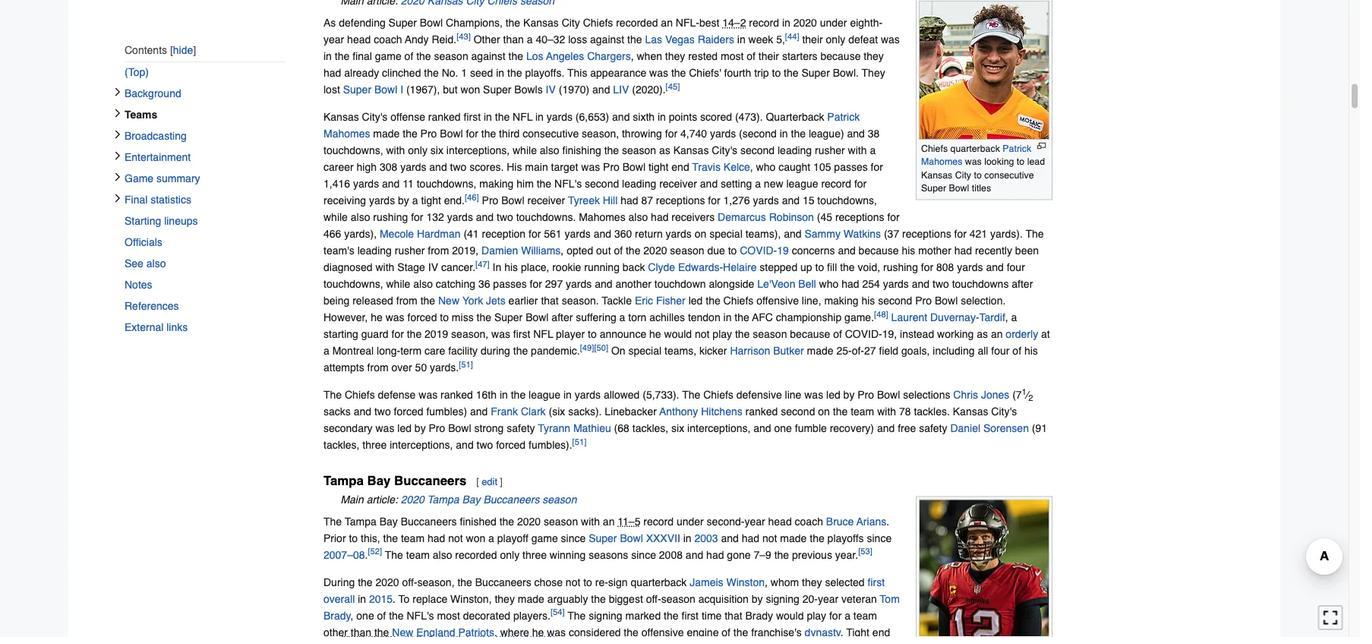 Task type: describe. For each thing, give the bounding box(es) containing it.
[48] laurent duvernay-tardif
[[874, 310, 1005, 324]]

2 horizontal spatial year
[[818, 593, 839, 605]]

was inside led the chiefs offensive line, making his second pro bowl selection. however, he was forced to miss the super bowl after suffering a torn achilles tendon in the afc championship game.
[[386, 311, 404, 324]]

in
[[493, 261, 501, 273]]

from inside made 25-of-27 field goals, including all four of his attempts from over 50 yards.
[[367, 362, 389, 374]]

special inside [49] [50] on special teams, kicker harrison butker
[[628, 345, 662, 357]]

a inside , a starting guard for the 2019 season, was first nfl player to announce he would not play the season because of covid-19, instead working as an
[[1011, 311, 1017, 324]]

had up "gone"
[[742, 532, 760, 544]]

trip
[[754, 67, 769, 79]]

entertainment link
[[125, 146, 286, 168]]

the inside stepped up to fill the void, rushing for 808 yards and four touchdowns, while also catching 36 passes for 297 yards and another touchdown alongside
[[840, 261, 855, 273]]

re-
[[595, 576, 608, 588]]

had left 87
[[621, 195, 638, 207]]

and left sixth
[[612, 111, 630, 123]]

0 vertical spatial covid-
[[740, 245, 777, 257]]

the up previous
[[810, 532, 825, 544]]

and down 16th
[[470, 406, 488, 418]]

guard
[[361, 328, 389, 340]]

bowl inside 'ranked second on the team with 78 tackles. kansas city's secondary was led by pro bowl strong safety'
[[448, 422, 471, 434]]

champions,
[[446, 17, 503, 29]]

for up williams
[[529, 228, 541, 240]]

yards down scored
[[710, 128, 736, 140]]

overall
[[324, 593, 355, 605]]

kansas inside made the pro bowl for the third consecutive season, throwing for 4,740 yards (second in the league) and 38 touchdowns, with only six interceptions, while also finishing the season as kansas city's second leading rusher with a career high 308 yards and two scores. his main target was pro bowl tight end
[[673, 144, 709, 157]]

2 vertical spatial tampa
[[345, 515, 377, 527]]

safety inside 'ranked second on the team with 78 tackles. kansas city's secondary was led by pro bowl strong safety'
[[507, 422, 535, 434]]

bowl inside 'super bowl xxxvii in 2003 and had not made the playoffs since 2007–08 . [52] the team also recorded only three winning seasons since 2008 and had gone 7–9 the previous year. [53]'
[[620, 532, 643, 544]]

to inside , a starting guard for the 2019 season, was first nfl player to announce he would not play the season because of covid-19, instead working as an
[[588, 328, 597, 340]]

working
[[937, 328, 974, 340]]

final
[[125, 194, 148, 206]]

been
[[1015, 245, 1039, 257]]

36
[[478, 278, 490, 290]]

(7
[[1012, 389, 1022, 401]]

year inside record in 2020 under eighth- year head coach andy reid.
[[324, 33, 344, 46]]

2020 up clyde
[[643, 245, 667, 257]]

lost
[[324, 84, 340, 96]]

notes link
[[125, 274, 286, 295]]

vegas
[[665, 33, 695, 46]]

1 vertical spatial under
[[677, 515, 704, 527]]

the right finishing
[[604, 144, 619, 157]]

brady inside tom brady
[[324, 609, 351, 622]]

the down "during the 2020 off-season, the buccaneers chose not to re-sign quarterback jameis winston , whom they selected"
[[591, 593, 606, 605]]

team inside . prior to this, the team had not won a playoff game since
[[401, 532, 425, 544]]

receptions for (45
[[835, 211, 884, 223]]

, up the 'rookie' at the top of page
[[561, 245, 564, 257]]

passes inside stepped up to fill the void, rushing for 808 yards and four touchdowns, while also catching 36 passes for 297 yards and another touchdown alongside
[[493, 278, 527, 290]]

bowl inside was looking to lead kansas city to consecutive super bowl titles
[[949, 182, 969, 193]]

0 vertical spatial signing
[[766, 593, 800, 605]]

season up winning
[[544, 515, 578, 527]]

x small image for background
[[113, 87, 122, 96]]

daniel
[[950, 422, 981, 434]]

and down 308
[[382, 178, 400, 190]]

the up tendon
[[706, 295, 720, 307]]

297
[[545, 278, 563, 290]]

1 vertical spatial coach
[[795, 515, 823, 527]]

the up "super bowl i (1967), but won super bowls iv (1970) and liv (2020). [45]"
[[507, 67, 522, 79]]

and down travis
[[700, 178, 718, 190]]

nfl inside , a starting guard for the 2019 season, was first nfl player to announce he would not play the season because of covid-19, instead working as an
[[533, 328, 553, 340]]

the up third
[[495, 111, 510, 123]]

williams
[[521, 245, 561, 257]]

was inside their only defeat was in the final game of the season against the
[[881, 33, 900, 46]]

and up (41
[[476, 211, 494, 223]]

0 vertical spatial bay
[[367, 473, 391, 488]]

clark
[[521, 406, 546, 418]]

in down "super bowl i (1967), but won super bowls iv (1970) and liv (2020). [45]"
[[484, 111, 492, 123]]

los angeles chargers link
[[526, 50, 631, 62]]

0 vertical spatial recorded
[[616, 17, 658, 29]]

external links link
[[125, 317, 286, 338]]

1 horizontal spatial an
[[661, 17, 673, 29]]

for down points
[[665, 128, 678, 140]]

had down 2003 link
[[706, 549, 724, 561]]

was up fumbles)
[[419, 389, 438, 401]]

would inside the signing marked the first time that brady would play for a team other than the
[[776, 609, 804, 622]]

the down offense
[[403, 128, 417, 140]]

the right marked
[[664, 609, 679, 622]]

bowl down 'throwing'
[[623, 161, 646, 173]]

chargers
[[587, 50, 631, 62]]

yards down the high
[[353, 178, 379, 190]]

and down running
[[595, 278, 613, 290]]

had 87 receptions for 1,276 yards and 15 touchdowns, while also rushing for 132 yards and two touchdowns. mahomes also had receivers
[[324, 195, 877, 223]]

was right the line
[[804, 389, 823, 401]]

in up (six at bottom
[[563, 389, 572, 401]]

, for , one of the nfl's most decorated players. [54]
[[351, 609, 353, 622]]

kelce
[[724, 161, 750, 173]]

sixth
[[633, 111, 655, 123]]

the up term
[[407, 328, 422, 340]]

also up mecole hardman (41 reception for 561 yards and 360 return yards on special teams), and sammy watkins
[[628, 211, 648, 223]]

mecole hardman link
[[380, 228, 461, 240]]

2020 for during the 2020 off-season, the buccaneers chose not to re-sign quarterback jameis winston , whom they selected
[[376, 576, 399, 588]]

2 vertical spatial .
[[393, 593, 396, 605]]

from inside (37 receptions for 421 yards). the team's leading rusher from 2019,
[[428, 245, 449, 257]]

a inside the signing marked the first time that brady would play for a team other than the
[[845, 609, 851, 622]]

the up sacks
[[324, 389, 342, 401]]

[51] for the leftmost the [51] link
[[459, 360, 473, 369]]

fisher
[[656, 295, 686, 307]]

rookie
[[552, 261, 581, 273]]

the left los
[[509, 50, 523, 62]]

super down seed
[[483, 84, 511, 96]]

touchdowns.
[[516, 211, 576, 223]]

to right due at the top of the page
[[728, 245, 737, 257]]

receptions for (37
[[902, 228, 951, 240]]

for up mecole hardman link
[[411, 211, 423, 223]]

the down andy
[[416, 50, 431, 62]]

patrick mahomes for throwing
[[324, 111, 860, 140]]

0 vertical spatial tampa
[[324, 473, 364, 488]]

in left 2015 link
[[358, 593, 366, 605]]

2 safety from the left
[[919, 422, 947, 434]]

pro up hill
[[603, 161, 620, 173]]

to left lead
[[1017, 156, 1025, 167]]

[44]
[[785, 32, 799, 41]]

as inside , a starting guard for the 2019 season, was first nfl player to announce he would not play the season because of covid-19, instead working as an
[[977, 328, 988, 340]]

rusher inside made the pro bowl for the third consecutive season, throwing for 4,740 yards (second in the league) and 38 touchdowns, with only six interceptions, while also finishing the season as kansas city's second leading rusher with a career high 308 yards and two scores. his main target was pro bowl tight end
[[815, 144, 845, 157]]

132
[[426, 211, 444, 223]]

frank clark link
[[491, 406, 546, 418]]

who inside , who caught 105 passes for 1,416 yards and 11 touchdowns, making him the nfl's second leading receiver and setting a new league record for receiving yards by a tight end.
[[756, 161, 776, 173]]

the right the champions,
[[506, 17, 520, 29]]

and down 2003
[[686, 549, 703, 561]]

demarcus robinson
[[718, 211, 814, 223]]

kansas down lost
[[324, 111, 359, 123]]

only inside made the pro bowl for the third consecutive season, throwing for 4,740 yards (second in the league) and 38 touchdowns, with only six interceptions, while also finishing the season as kansas city's second leading rusher with a career high 308 yards and two scores. his main target was pro bowl tight end
[[408, 144, 428, 157]]

of right out on the top left of the page
[[614, 245, 623, 257]]

as
[[324, 17, 336, 29]]

while inside the had 87 receptions for 1,276 yards and 15 touchdowns, while also rushing for 132 yards and two touchdowns. mahomes also had receivers
[[324, 211, 348, 223]]

second inside , who caught 105 passes for 1,416 yards and 11 touchdowns, making him the nfl's second leading receiver and setting a new league record for receiving yards by a tight end.
[[585, 178, 619, 190]]

the left afc
[[735, 311, 749, 324]]

super inside was looking to lead kansas city to consecutive super bowl titles
[[921, 182, 946, 193]]

leading inside , who caught 105 passes for 1,416 yards and 11 touchdowns, making him the nfl's second leading receiver and setting a new league record for receiving yards by a tight end.
[[622, 178, 656, 190]]

free
[[898, 422, 916, 434]]

defense
[[378, 389, 416, 401]]

1 vertical spatial [51] link
[[572, 437, 587, 447]]

starting lineups
[[125, 215, 198, 227]]

bowl inside [46] pro bowl receiver tyreek hill
[[501, 195, 524, 207]]

0 horizontal spatial off-
[[402, 576, 417, 588]]

anthony
[[659, 406, 698, 418]]

le'veon
[[757, 278, 795, 290]]

ranked second on the team with 78 tackles. kansas city's secondary was led by pro bowl strong safety
[[324, 406, 1017, 434]]

for inside (45 receptions for 466 yards),
[[887, 211, 900, 223]]

care
[[425, 345, 445, 357]]

chiefs up was looking to lead kansas city to consecutive super bowl titles
[[921, 143, 948, 154]]

one inside , one of the nfl's most decorated players. [54]
[[356, 609, 374, 622]]

in up frank
[[500, 389, 508, 401]]

2020 up 'playoff'
[[517, 515, 541, 527]]

because inside concerns and because his mother had recently been diagnosed with stage iv cancer.
[[859, 245, 899, 257]]

touchdowns, inside , who caught 105 passes for 1,416 yards and 11 touchdowns, making him the nfl's second leading receiver and setting a new league record for receiving yards by a tight end.
[[417, 178, 476, 190]]

eric
[[635, 295, 653, 307]]

patrick mahomes for bowl
[[921, 143, 1031, 167]]

had inside ', when they rested most of their starters because they had already clinched the no. 1 seed in the playoffs. this appearance was the chiefs' fourth trip to the super bowl. they lost'
[[324, 67, 341, 79]]

and inside (91 tackles, three interceptions, and two forced fumbles).
[[456, 439, 474, 451]]

alongside
[[709, 278, 754, 290]]

three inside 'super bowl xxxvii in 2003 and had not made the playoffs since 2007–08 . [52] the team also recorded only three winning seasons since 2008 and had gone 7–9 the previous year. [53]'
[[523, 549, 547, 561]]

the down york
[[477, 311, 491, 324]]

super inside 'super bowl xxxvii in 2003 and had not made the playoffs since 2007–08 . [52] the team also recorded only three winning seasons since 2008 and had gone 7–9 the previous year. [53]'
[[589, 532, 617, 544]]

four inside made 25-of-27 field goals, including all four of his attempts from over 50 yards.
[[991, 345, 1010, 357]]

fullscreen image
[[1323, 610, 1338, 625]]

city's inside 'ranked second on the team with 78 tackles. kansas city's secondary was led by pro bowl strong safety'
[[991, 406, 1017, 418]]

mahomes for chiefs
[[921, 156, 962, 167]]

they up they
[[864, 50, 884, 62]]

game.
[[845, 311, 874, 324]]

kansas up the '40–32'
[[523, 17, 559, 29]]

in inside led the chiefs offensive line, making his second pro bowl selection. however, he was forced to miss the super bowl after suffering a torn achilles tendon in the afc championship game.
[[723, 311, 732, 324]]

yards down end.
[[447, 211, 473, 223]]

chiefs up sacks
[[345, 389, 375, 401]]

1 vertical spatial bay
[[462, 493, 480, 505]]

bowl down "but"
[[440, 128, 463, 140]]

1 horizontal spatial tackles,
[[632, 422, 668, 434]]

iv inside concerns and because his mother had recently been diagnosed with stage iv cancer.
[[428, 261, 438, 273]]

2 horizontal spatial since
[[867, 532, 892, 544]]

buccaneers up main article: 2020 tampa bay buccaneers season
[[394, 473, 467, 488]]

return
[[635, 228, 663, 240]]

as inside made the pro bowl for the third consecutive season, throwing for 4,740 yards (second in the league) and 38 touchdowns, with only six interceptions, while also finishing the season as kansas city's second leading rusher with a career high 308 yards and two scores. his main target was pro bowl tight end
[[659, 144, 670, 157]]

0 vertical spatial quarterback
[[950, 143, 1000, 154]]

the up 'playoff'
[[499, 515, 514, 527]]

and up secondary
[[354, 406, 371, 418]]

titles
[[972, 182, 991, 193]]

an inside , a starting guard for the 2019 season, was first nfl player to announce he would not play the season because of covid-19, instead working as an
[[991, 328, 1003, 340]]

yards up demarcus robinson on the top
[[753, 195, 779, 207]]

254
[[862, 278, 880, 290]]

by down "winston"
[[752, 593, 763, 605]]

bowl.
[[833, 67, 859, 79]]

yards up touchdowns
[[957, 261, 983, 273]]

yards down receivers
[[666, 228, 692, 240]]

coach inside record in 2020 under eighth- year head coach andy reid.
[[374, 33, 402, 46]]

previous
[[792, 549, 832, 561]]

also up yards), on the left top of the page
[[351, 211, 370, 223]]

team inside 'ranked second on the team with 78 tackles. kansas city's secondary was led by pro bowl strong safety'
[[851, 406, 874, 418]]

2015 link
[[369, 593, 393, 605]]

of inside their only defeat was in the final game of the season against the
[[404, 50, 413, 62]]

the down starters
[[784, 67, 799, 79]]

chiefs inside led the chiefs offensive line, making his second pro bowl selection. however, he was forced to miss the super bowl after suffering a torn achilles tendon in the afc championship game.
[[723, 295, 754, 307]]

and down second-
[[721, 532, 739, 544]]

[43] link
[[457, 32, 471, 41]]

yards down 308
[[369, 195, 395, 207]]

fill
[[827, 261, 837, 273]]

nfl's inside , who caught 105 passes for 1,416 yards and 11 touchdowns, making him the nfl's second leading receiver and setting a new league record for receiving yards by a tight end.
[[554, 178, 582, 190]]

mecole hardman (41 reception for 561 yards and 360 return yards on special teams), and sammy watkins
[[380, 228, 881, 240]]

for left 808
[[921, 261, 933, 273]]

also right see
[[146, 257, 166, 269]]

yards.
[[430, 362, 459, 374]]

yards up season.
[[566, 278, 592, 290]]

his
[[507, 161, 522, 173]]

while inside stepped up to fill the void, rushing for 808 yards and four touchdowns, while also catching 36 passes for 297 yards and another touchdown alongside
[[386, 278, 410, 290]]

him
[[517, 178, 534, 190]]

had up return
[[651, 211, 669, 223]]

interceptions, inside made the pro bowl for the third consecutive season, throwing for 4,740 yards (second in the league) and 38 touchdowns, with only six interceptions, while also finishing the season as kansas city's second leading rusher with a career high 308 yards and two scores. his main target was pro bowl tight end
[[446, 144, 510, 157]]

0 horizontal spatial city's
[[362, 111, 388, 123]]

hardman
[[417, 228, 461, 240]]

fumbles)
[[426, 406, 467, 418]]

two inside made the pro bowl for the third consecutive season, throwing for 4,740 yards (second in the league) and 38 touchdowns, with only six interceptions, while also finishing the season as kansas city's second leading rusher with a career high 308 yards and two scores. his main target was pro bowl tight end
[[450, 161, 467, 173]]

super inside ', when they rested most of their starters because they had already clinched the no. 1 seed in the playoffs. this appearance was the chiefs' fourth trip to the super bowl. they lost'
[[802, 67, 830, 79]]

career
[[324, 161, 354, 173]]

0 vertical spatial nfl
[[513, 111, 533, 123]]

for down place,
[[530, 278, 542, 290]]

after inside who had 254 yards and two touchdowns after being released from the
[[1012, 278, 1033, 290]]

rushing inside stepped up to fill the void, rushing for 808 yards and four touchdowns, while also catching 36 passes for 297 yards and another touchdown alongside
[[883, 261, 918, 273]]

not inside 'super bowl xxxvii in 2003 and had not made the playoffs since 2007–08 . [52] the team also recorded only three winning seasons since 2008 and had gone 7–9 the previous year. [53]'
[[762, 532, 777, 544]]

(1967),
[[406, 84, 440, 96]]

1 horizontal spatial six
[[671, 422, 684, 434]]

0 vertical spatial ranked
[[428, 111, 461, 123]]

first overall
[[324, 576, 885, 605]]

0 horizontal spatial [51] link
[[459, 360, 473, 369]]

second inside made the pro bowl for the third consecutive season, throwing for 4,740 yards (second in the league) and 38 touchdowns, with only six interceptions, while also finishing the season as kansas city's second leading rusher with a career high 308 yards and two scores. his main target was pro bowl tight end
[[740, 144, 775, 157]]

background link
[[125, 83, 286, 104]]

line
[[785, 389, 801, 401]]

0 horizontal spatial that
[[541, 295, 559, 307]]

in right sixth
[[658, 111, 666, 123]]

[47] link
[[475, 260, 490, 269]]

[53]
[[858, 547, 872, 556]]

1 horizontal spatial since
[[631, 549, 656, 561]]

a inside made the pro bowl for the third consecutive season, throwing for 4,740 yards (second in the league) and 38 touchdowns, with only six interceptions, while also finishing the season as kansas city's second leading rusher with a career high 308 yards and two scores. his main target was pro bowl tight end
[[870, 144, 876, 157]]

1 horizontal spatial head
[[768, 515, 792, 527]]

for left 1,276
[[708, 195, 720, 207]]

secondary
[[324, 422, 373, 434]]

goals,
[[901, 345, 930, 357]]

two inside who had 254 yards and two touchdowns after being released from the
[[933, 278, 949, 290]]

league inside the chiefs defense was ranked 16th in the league in yards allowed (5,733). the chiefs defensive line was led by pro bowl selections chris jones (7 1 ⁄ 2 sacks and two forced fumbles) and frank clark (six sacks). linebacker anthony hitchens
[[529, 389, 561, 401]]

the right the 7–9
[[774, 549, 789, 561]]

they down "vegas"
[[665, 50, 685, 62]]

(473).
[[735, 111, 763, 123]]

had inside who had 254 yards and two touchdowns after being released from the
[[842, 278, 859, 290]]

was inside , a starting guard for the 2019 season, was first nfl player to announce he would not play the season because of covid-19, instead working as an
[[491, 328, 510, 340]]

2 vertical spatial an
[[603, 515, 615, 527]]

2 vertical spatial record
[[644, 515, 674, 527]]

308
[[380, 161, 397, 173]]

(37 receptions for 421 yards). the team's leading rusher from 2019,
[[324, 228, 1044, 257]]

chiefs up loss
[[583, 17, 613, 29]]

2015
[[369, 593, 393, 605]]

1 horizontal spatial special
[[709, 228, 743, 240]]

2019,
[[452, 245, 479, 257]]

of inside , a starting guard for the 2019 season, was first nfl player to announce he would not play the season because of covid-19, instead working as an
[[833, 328, 842, 340]]

in down bowls
[[535, 111, 544, 123]]

x small image for teams
[[113, 108, 122, 118]]

0 vertical spatial on
[[695, 228, 707, 240]]

rushing inside the had 87 receptions for 1,276 yards and 15 touchdowns, while also rushing for 132 yards and two touchdowns. mahomes also had receivers
[[373, 211, 408, 223]]

yards inside the chiefs defense was ranked 16th in the league in yards allowed (5,733). the chiefs defensive line was led by pro bowl selections chris jones (7 1 ⁄ 2 sacks and two forced fumbles) and frank clark (six sacks). linebacker anthony hitchens
[[575, 389, 601, 401]]

the up 2015 link
[[358, 576, 373, 588]]

kansas inside was looking to lead kansas city to consecutive super bowl titles
[[921, 169, 953, 180]]

to left re-
[[583, 576, 592, 588]]

daniel sorensen link
[[950, 422, 1029, 434]]

[48]
[[874, 310, 888, 319]]

1 horizontal spatial one
[[774, 422, 792, 434]]

for down 38
[[871, 161, 883, 173]]

sacks).
[[568, 406, 602, 418]]

made up players. at bottom left
[[518, 593, 544, 605]]

references
[[125, 300, 179, 312]]

las
[[645, 33, 662, 46]]

the up harrison
[[735, 328, 750, 340]]

points
[[669, 111, 697, 123]]

and down robinson
[[784, 228, 802, 240]]

first inside , a starting guard for the 2019 season, was first nfl player to announce he would not play the season because of covid-19, instead working as an
[[513, 328, 530, 340]]

0 horizontal spatial city
[[562, 17, 580, 29]]

buccaneers inside note
[[483, 493, 540, 505]]

chiefs'
[[689, 67, 721, 79]]

anthony hitchens link
[[659, 406, 743, 418]]

allowed
[[604, 389, 640, 401]]

pro down offense
[[420, 128, 437, 140]]

head inside record in 2020 under eighth- year head coach andy reid.
[[347, 33, 371, 46]]

was inside was looking to lead kansas city to consecutive super bowl titles
[[965, 156, 982, 167]]

because inside ', when they rested most of their starters because they had already clinched the no. 1 seed in the playoffs. this appearance was the chiefs' fourth trip to the super bowl. they lost'
[[821, 50, 861, 62]]

and up end.
[[429, 161, 447, 173]]

1 vertical spatial quarterback
[[631, 576, 687, 588]]

1 inside ', when they rested most of their starters because they had already clinched the no. 1 seed in the playoffs. this appearance was the chiefs' fourth trip to the super bowl. they lost'
[[461, 67, 467, 79]]

replace
[[413, 593, 447, 605]]

nfl-
[[676, 17, 699, 29]]

won inside "super bowl i (1967), but won super bowls iv (1970) and liv (2020). [45]"
[[461, 84, 480, 96]]

[46] link
[[465, 193, 479, 202]]

for up scores.
[[466, 128, 478, 140]]

sammy
[[805, 228, 841, 240]]

two inside (91 tackles, three interceptions, and two forced fumbles).
[[477, 439, 493, 451]]

the inside , who caught 105 passes for 1,416 yards and 11 touchdowns, making him the nfl's second leading receiver and setting a new league record for receiving yards by a tight end.
[[537, 178, 551, 190]]

hide
[[173, 44, 193, 56]]

during the 2020 off-season, the buccaneers chose not to re-sign quarterback jameis winston , whom they selected
[[324, 576, 868, 588]]

receiver inside [46] pro bowl receiver tyreek hill
[[527, 195, 565, 207]]

their inside their only defeat was in the final game of the season against the
[[802, 33, 823, 46]]

buccaneers up winston,
[[475, 576, 531, 588]]

1 vertical spatial year
[[745, 515, 765, 527]]

the up anthony hitchens link
[[682, 389, 700, 401]]

tight inside , who caught 105 passes for 1,416 yards and 11 touchdowns, making him the nfl's second leading receiver and setting a new league record for receiving yards by a tight end.
[[421, 195, 441, 207]]

two inside the had 87 receptions for 1,276 yards and 15 touchdowns, while also rushing for 132 yards and two touchdowns. mahomes also had receivers
[[497, 211, 513, 223]]

they up '20-'
[[802, 576, 822, 588]]

mathieu
[[573, 422, 611, 434]]

selection.
[[961, 295, 1006, 307]]

and up out on the top left of the page
[[594, 228, 611, 240]]



Task type: vqa. For each thing, say whether or not it's contained in the screenshot.
right year
yes



Task type: locate. For each thing, give the bounding box(es) containing it.
to inside stepped up to fill the void, rushing for 808 yards and four touchdowns, while also catching 36 passes for 297 yards and another touchdown alongside
[[815, 261, 824, 273]]

[45] link
[[666, 82, 680, 91]]

[54]
[[551, 608, 565, 617]]

two
[[450, 161, 467, 173], [497, 211, 513, 223], [933, 278, 949, 290], [374, 406, 391, 418], [477, 439, 493, 451]]

patrick for chiefs quarterback
[[1003, 143, 1031, 154]]

forced
[[407, 311, 437, 324], [394, 406, 423, 418], [496, 439, 526, 451]]

bell
[[798, 278, 816, 290]]

league inside , who caught 105 passes for 1,416 yards and 11 touchdowns, making him the nfl's second leading receiver and setting a new league record for receiving yards by a tight end.
[[786, 178, 818, 190]]

2 vertical spatial bay
[[379, 515, 398, 527]]

the down 2015 link
[[374, 626, 389, 637]]

for inside the signing marked the first time that brady would play for a team other than the
[[829, 609, 842, 622]]

[47] in his place, rookie running back clyde edwards-helaire
[[475, 260, 757, 273]]

1 x small image from the top
[[113, 130, 122, 139]]

1 vertical spatial season,
[[451, 328, 488, 340]]

a inside [43] other than a 40–32 loss against the las vegas raiders in week 5, [44]
[[527, 33, 533, 46]]

tight inside made the pro bowl for the third consecutive season, throwing for 4,740 yards (second in the league) and 38 touchdowns, with only six interceptions, while also finishing the season as kansas city's second leading rusher with a career high 308 yards and two scores. his main target was pro bowl tight end
[[649, 161, 669, 173]]

1 horizontal spatial 1
[[1022, 387, 1027, 397]]

external links
[[125, 321, 188, 333]]

1 horizontal spatial against
[[590, 33, 624, 46]]

super down already
[[343, 84, 371, 96]]

⁄ math
[[1022, 387, 1033, 403]]

bowl up laurent duvernay-tardif link
[[935, 295, 958, 307]]

interceptions, down fumbles)
[[390, 439, 453, 451]]

against up chargers at the left top of page
[[590, 33, 624, 46]]

1 horizontal spatial record
[[749, 17, 779, 29]]

[51] for bottom the [51] link
[[572, 437, 587, 447]]

best
[[699, 17, 719, 29]]

a inside led the chiefs offensive line, making his second pro bowl selection. however, he was forced to miss the super bowl after suffering a torn achilles tendon in the afc championship game.
[[619, 311, 625, 324]]

50
[[415, 362, 427, 374]]

to inside ', when they rested most of their starters because they had already clinched the no. 1 seed in the playoffs. this appearance was the chiefs' fourth trip to the super bowl. they lost'
[[772, 67, 781, 79]]

had inside . prior to this, the team had not won a playoff game since
[[428, 532, 445, 544]]

1 horizontal spatial passes
[[834, 161, 868, 173]]

0 horizontal spatial their
[[759, 50, 779, 62]]

record inside record in 2020 under eighth- year head coach andy reid.
[[749, 17, 779, 29]]

most inside , one of the nfl's most decorated players. [54]
[[437, 609, 460, 622]]

2 horizontal spatial leading
[[778, 144, 812, 157]]

receptions inside (37 receptions for 421 yards). the team's leading rusher from 2019,
[[902, 228, 951, 240]]

3 x small image from the top
[[113, 194, 122, 203]]

laurent duvernay-tardif link
[[891, 311, 1005, 324]]

1 vertical spatial while
[[324, 211, 348, 223]]

while up his
[[513, 144, 537, 157]]

see also link
[[125, 253, 286, 274]]

2 x small image from the top
[[113, 108, 122, 118]]

1 horizontal spatial [51]
[[572, 437, 587, 447]]

the tampa bay buccaneers finished the 2020 season with an 11–5 record under second-year head coach bruce arians
[[324, 515, 886, 527]]

1 horizontal spatial tight
[[649, 161, 669, 173]]

1 horizontal spatial nfl
[[533, 328, 553, 340]]

by inside 'ranked second on the team with 78 tackles. kansas city's secondary was led by pro bowl strong safety'
[[415, 422, 426, 434]]

, inside , one of the nfl's most decorated players. [54]
[[351, 609, 353, 622]]

forced inside (91 tackles, three interceptions, and two forced fumbles).
[[496, 439, 526, 451]]

0 horizontal spatial league
[[529, 389, 561, 401]]

starting
[[125, 215, 161, 227]]

20-
[[802, 593, 818, 605]]

eric fisher link
[[635, 295, 686, 307]]

0 vertical spatial x small image
[[113, 87, 122, 96]]

x small image for final statistics
[[113, 194, 122, 203]]

patrick for kansas city's offense ranked first in the nfl in yards (6,653) and sixth in points scored (473). quarterback
[[827, 111, 860, 123]]

making
[[479, 178, 514, 190], [824, 295, 859, 307]]

play inside the signing marked the first time that brady would play for a team other than the
[[807, 609, 826, 622]]

1 vertical spatial special
[[628, 345, 662, 357]]

attempts
[[324, 362, 364, 374]]

, for , when they rested most of their starters because they had already clinched the no. 1 seed in the playoffs. this appearance was the chiefs' fourth trip to the super bowl. they lost
[[631, 50, 634, 62]]

was down chiefs quarterback
[[965, 156, 982, 167]]

the chiefs defense was ranked 16th in the league in yards allowed (5,733). the chiefs defensive line was led by pro bowl selections chris jones (7 1 ⁄ 2 sacks and two forced fumbles) and frank clark (six sacks). linebacker anthony hitchens
[[324, 387, 1033, 418]]

while down stage
[[386, 278, 410, 290]]

covid- down teams),
[[740, 245, 777, 257]]

back
[[623, 261, 645, 273]]

0 horizontal spatial making
[[479, 178, 514, 190]]

ranked down defensive
[[745, 406, 778, 418]]

year down as
[[324, 33, 344, 46]]

tackles, down secondary
[[324, 439, 360, 451]]

super left titles
[[921, 182, 946, 193]]

(68
[[614, 422, 629, 434]]

0 vertical spatial game
[[375, 50, 402, 62]]

patrick mahomes link for throwing
[[324, 111, 860, 140]]

0 horizontal spatial receiver
[[527, 195, 565, 207]]

0 horizontal spatial one
[[356, 609, 374, 622]]

1 vertical spatial because
[[859, 245, 899, 257]]

note containing main article:
[[324, 491, 1053, 508]]

a left new
[[755, 178, 761, 190]]

1 vertical spatial .
[[365, 549, 368, 561]]

the inside (37 receptions for 421 yards). the team's leading rusher from 2019,
[[1026, 228, 1044, 240]]

nfl up third
[[513, 111, 533, 123]]

game
[[125, 172, 154, 184]]

game up winning
[[531, 532, 558, 544]]

second down (second
[[740, 144, 775, 157]]

x small image
[[113, 130, 122, 139], [113, 151, 122, 160], [113, 194, 122, 203]]

2020 for main article: 2020 tampa bay buccaneers season
[[401, 493, 424, 505]]

final statistics link
[[125, 189, 286, 210]]

teams),
[[745, 228, 781, 240]]

0 vertical spatial year
[[324, 33, 344, 46]]

week
[[749, 33, 773, 46]]

made the pro bowl for the third consecutive season, throwing for 4,740 yards (second in the league) and 38 touchdowns, with only six interceptions, while also finishing the season as kansas city's second leading rusher with a career high 308 yards and two scores. his main target was pro bowl tight end
[[324, 128, 880, 173]]

to up titles
[[974, 169, 982, 180]]

0 horizontal spatial leading
[[357, 245, 392, 257]]

made inside 'super bowl xxxvii in 2003 and had not made the playoffs since 2007–08 . [52] the team also recorded only three winning seasons since 2008 and had gone 7–9 the previous year. [53]'
[[780, 532, 807, 544]]

[43] other than a 40–32 loss against the las vegas raiders in week 5, [44]
[[457, 32, 799, 46]]

1 vertical spatial most
[[437, 609, 460, 622]]

an
[[661, 17, 673, 29], [991, 328, 1003, 340], [603, 515, 615, 527]]

chris jones link
[[953, 389, 1010, 401]]

0 vertical spatial won
[[461, 84, 480, 96]]

consecutive down looking
[[984, 169, 1034, 180]]

1 brady from the left
[[324, 609, 351, 622]]

city's
[[362, 111, 388, 123], [712, 144, 737, 157], [991, 406, 1017, 418]]

rusher down league)
[[815, 144, 845, 157]]

tyrann mathieu link
[[538, 422, 611, 434]]

touchdowns, up the high
[[324, 144, 383, 157]]

bowl inside the chiefs defense was ranked 16th in the league in yards allowed (5,733). the chiefs defensive line was led by pro bowl selections chris jones (7 1 ⁄ 2 sacks and two forced fumbles) and frank clark (six sacks). linebacker anthony hitchens
[[877, 389, 900, 401]]

consecutive for third
[[523, 128, 579, 140]]

1 vertical spatial iv
[[428, 261, 438, 273]]

x small image left final
[[113, 194, 122, 203]]

, left whom
[[765, 576, 768, 588]]

making inside led the chiefs offensive line, making his second pro bowl selection. however, he was forced to miss the super bowl after suffering a torn achilles tendon in the afc championship game.
[[824, 295, 859, 307]]

, for , a starting guard for the 2019 season, was first nfl player to announce he would not play the season because of covid-19, instead working as an
[[1005, 311, 1008, 324]]

leading up 87
[[622, 178, 656, 190]]

1 vertical spatial signing
[[589, 609, 622, 622]]

the up frank clark link
[[511, 389, 526, 401]]

[47]
[[475, 260, 490, 269]]

as up the "all"
[[977, 328, 988, 340]]

on inside 'ranked second on the team with 78 tackles. kansas city's secondary was led by pro bowl strong safety'
[[818, 406, 830, 418]]

final
[[352, 50, 372, 62]]

this
[[567, 67, 587, 79]]

a inside . prior to this, the team had not won a playoff game since
[[488, 532, 494, 544]]

in inside [43] other than a 40–32 loss against the las vegas raiders in week 5, [44]
[[737, 33, 746, 46]]

city's up travis kelce
[[712, 144, 737, 157]]

1 left the 2
[[1022, 387, 1027, 397]]

notes
[[125, 279, 152, 291]]

stepped
[[760, 261, 798, 273]]

consecutive for to
[[984, 169, 1034, 180]]

made left 25-
[[807, 345, 834, 357]]

and inside concerns and because his mother had recently been diagnosed with stage iv cancer.
[[838, 245, 856, 257]]

0 vertical spatial patrick
[[827, 111, 860, 123]]

team right the '[52]'
[[406, 549, 430, 561]]

pro up the recovery)
[[858, 389, 874, 401]]

was right defeat on the top of page
[[881, 33, 900, 46]]

special
[[709, 228, 743, 240], [628, 345, 662, 357]]

1 horizontal spatial .
[[393, 593, 396, 605]]

would up teams,
[[664, 328, 692, 340]]

0 horizontal spatial safety
[[507, 422, 535, 434]]

19,
[[882, 328, 897, 340]]

tom
[[880, 593, 900, 605]]

tackle
[[602, 295, 632, 307]]

2 vertical spatial while
[[386, 278, 410, 290]]

season down jameis
[[661, 593, 696, 605]]

1 horizontal spatial only
[[500, 549, 520, 561]]

1 horizontal spatial coach
[[795, 515, 823, 527]]

receptions inside (45 receptions for 466 yards),
[[835, 211, 884, 223]]

, inside , a starting guard for the 2019 season, was first nfl player to announce he would not play the season because of covid-19, instead working as an
[[1005, 311, 1008, 324]]

led inside led the chiefs offensive line, making his second pro bowl selection. however, he was forced to miss the super bowl after suffering a torn achilles tendon in the afc championship game.
[[689, 295, 703, 307]]

1 vertical spatial covid-
[[845, 328, 882, 340]]

2 vertical spatial season,
[[417, 576, 455, 588]]

the inside 'ranked second on the team with 78 tackles. kansas city's secondary was led by pro bowl strong safety'
[[833, 406, 848, 418]]

to left fill
[[815, 261, 824, 273]]

nfl's inside , one of the nfl's most decorated players. [54]
[[407, 609, 434, 622]]

2020 for record in 2020 under eighth- year head coach andy reid.
[[793, 17, 817, 29]]

team right this,
[[401, 532, 425, 544]]

covid- inside , a starting guard for the 2019 season, was first nfl player to announce he would not play the season because of covid-19, instead working as an
[[845, 328, 882, 340]]

also inside made the pro bowl for the third consecutive season, throwing for 4,740 yards (second in the league) and 38 touchdowns, with only six interceptions, while also finishing the season as kansas city's second leading rusher with a career high 308 yards and two scores. his main target was pro bowl tight end
[[540, 144, 559, 157]]

harrison butker link
[[730, 345, 804, 357]]

one down 2015 link
[[356, 609, 374, 622]]

six inside made the pro bowl for the third consecutive season, throwing for 4,740 yards (second in the league) and 38 touchdowns, with only six interceptions, while also finishing the season as kansas city's second leading rusher with a career high 308 yards and two scores. his main target was pro bowl tight end
[[430, 144, 443, 157]]

0 horizontal spatial nfl's
[[407, 609, 434, 622]]

receiver inside , who caught 105 passes for 1,416 yards and 11 touchdowns, making him the nfl's second leading receiver and setting a new league record for receiving yards by a tight end.
[[659, 178, 697, 190]]

background
[[125, 87, 181, 99]]

touchdowns, up end.
[[417, 178, 476, 190]]

pro inside 'ranked second on the team with 78 tackles. kansas city's secondary was led by pro bowl strong safety'
[[429, 422, 445, 434]]

0 vertical spatial because
[[821, 50, 861, 62]]

x small image
[[113, 87, 122, 96], [113, 108, 122, 118], [113, 172, 122, 181]]

led inside the chiefs defense was ranked 16th in the league in yards allowed (5,733). the chiefs defensive line was led by pro bowl selections chris jones (7 1 ⁄ 2 sacks and two forced fumbles) and frank clark (six sacks). linebacker anthony hitchens
[[826, 389, 840, 401]]

0 horizontal spatial game
[[375, 50, 402, 62]]

[51] down the facility
[[459, 360, 473, 369]]

yards right the 254
[[883, 278, 909, 290]]

and down defensive
[[754, 422, 771, 434]]

1 vertical spatial on
[[818, 406, 830, 418]]

1 vertical spatial he
[[649, 328, 661, 340]]

pro down fumbles)
[[429, 422, 445, 434]]

game inside their only defeat was in the final game of the season against the
[[375, 50, 402, 62]]

1 horizontal spatial he
[[649, 328, 661, 340]]

forced up '2019'
[[407, 311, 437, 324]]

nfl
[[513, 111, 533, 123], [533, 328, 553, 340]]

the inside 'super bowl xxxvii in 2003 and had not made the playoffs since 2007–08 . [52] the team also recorded only three winning seasons since 2008 and had gone 7–9 the previous year. [53]'
[[385, 549, 403, 561]]

1 vertical spatial led
[[826, 389, 840, 401]]

edit
[[482, 476, 498, 487]]

tyrann
[[538, 422, 570, 434]]

miss
[[452, 311, 474, 324]]

an down tardif
[[991, 328, 1003, 340]]

1,416
[[324, 178, 350, 190]]

three inside (91 tackles, three interceptions, and two forced fumbles).
[[363, 439, 387, 451]]

place,
[[521, 261, 549, 273]]

note
[[324, 0, 1053, 9], [324, 491, 1053, 508]]

1 horizontal spatial their
[[802, 33, 823, 46]]

was inside 'ranked second on the team with 78 tackles. kansas city's secondary was led by pro bowl strong safety'
[[376, 422, 394, 434]]

x small image for entertainment
[[113, 151, 122, 160]]

tampa inside note
[[427, 493, 459, 505]]

he up guard
[[371, 311, 383, 324]]

0 vertical spatial than
[[503, 33, 524, 46]]

bowls
[[514, 84, 543, 96]]

was up guard
[[386, 311, 404, 324]]

0 vertical spatial six
[[430, 144, 443, 157]]

x small image for broadcasting
[[113, 130, 122, 139]]

that down "297"
[[541, 295, 559, 307]]

year.
[[835, 549, 858, 561]]

league)
[[809, 128, 844, 140]]

made inside made the pro bowl for the third consecutive season, throwing for 4,740 yards (second in the league) and 38 touchdowns, with only six interceptions, while also finishing the season as kansas city's second leading rusher with a career high 308 yards and two scores. his main target was pro bowl tight end
[[373, 128, 400, 140]]

pro inside led the chiefs offensive line, making his second pro bowl selection. however, he was forced to miss the super bowl after suffering a torn achilles tendon in the afc championship game.
[[915, 295, 932, 307]]

, inside , who caught 105 passes for 1,416 yards and 11 touchdowns, making him the nfl's second leading receiver and setting a new league record for receiving yards by a tight end.
[[750, 161, 753, 173]]

ranked down "but"
[[428, 111, 461, 123]]

0 vertical spatial head
[[347, 33, 371, 46]]

the up winston,
[[458, 576, 472, 588]]

the left final
[[335, 50, 350, 62]]

bowl up reid.
[[420, 17, 443, 29]]

and left 38
[[847, 128, 865, 140]]

2 horizontal spatial record
[[821, 178, 851, 190]]

head up final
[[347, 33, 371, 46]]

x small image for game summary
[[113, 172, 122, 181]]

0 vertical spatial city
[[562, 17, 580, 29]]

0 horizontal spatial rusher
[[395, 245, 425, 257]]

a inside the at a montreal long-term care facility during the pandemic.
[[324, 345, 329, 357]]

the inside the chiefs defense was ranked 16th in the league in yards allowed (5,733). the chiefs defensive line was led by pro bowl selections chris jones (7 1 ⁄ 2 sacks and two forced fumbles) and frank clark (six sacks). linebacker anthony hitchens
[[511, 389, 526, 401]]

1 horizontal spatial after
[[1012, 278, 1033, 290]]

while inside made the pro bowl for the third consecutive season, throwing for 4,740 yards (second in the league) and 38 touchdowns, with only six interceptions, while also finishing the season as kansas city's second leading rusher with a career high 308 yards and two scores. his main target was pro bowl tight end
[[513, 144, 537, 157]]

0 vertical spatial under
[[820, 17, 847, 29]]

0 vertical spatial while
[[513, 144, 537, 157]]

offense
[[391, 111, 425, 123]]

damien
[[482, 245, 518, 257]]

[49] [50] on special teams, kicker harrison butker
[[580, 343, 804, 357]]

raiders
[[698, 33, 734, 46]]

he
[[371, 311, 383, 324], [649, 328, 661, 340]]

for left 421
[[954, 228, 967, 240]]

2 horizontal spatial only
[[826, 33, 845, 46]]

because down "championship"
[[790, 328, 830, 340]]

when
[[637, 50, 662, 62]]

record down 105 in the top of the page
[[821, 178, 851, 190]]

with inside 'ranked second on the team with 78 tackles. kansas city's secondary was led by pro bowl strong safety'
[[877, 406, 896, 418]]

1 vertical spatial leading
[[622, 178, 656, 190]]

pro inside [46] pro bowl receiver tyreek hill
[[482, 195, 498, 207]]

for inside , a starting guard for the 2019 season, was first nfl player to announce he would not play the season because of covid-19, instead working as an
[[391, 328, 404, 340]]

0 horizontal spatial .
[[365, 549, 368, 561]]

0 horizontal spatial an
[[603, 515, 615, 527]]

broadcasting link
[[125, 125, 286, 146]]

of inside , one of the nfl's most decorated players. [54]
[[377, 609, 386, 622]]

1 horizontal spatial on
[[818, 406, 830, 418]]

not down finished
[[448, 532, 463, 544]]

fumbles).
[[529, 439, 572, 451]]

signing
[[766, 593, 800, 605], [589, 609, 622, 622]]

four inside stepped up to fill the void, rushing for 808 yards and four touchdowns, while also catching 36 passes for 297 yards and another touchdown alongside
[[1007, 261, 1025, 273]]

season up no.
[[434, 50, 468, 62]]

0 vertical spatial [51]
[[459, 360, 473, 369]]

2 vertical spatial x small image
[[113, 172, 122, 181]]

2 vertical spatial forced
[[496, 439, 526, 451]]

0 vertical spatial iv
[[546, 84, 556, 96]]

1 safety from the left
[[507, 422, 535, 434]]

than inside [43] other than a 40–32 loss against the las vegas raiders in week 5, [44]
[[503, 33, 524, 46]]

2 horizontal spatial from
[[428, 245, 449, 257]]

teams
[[125, 108, 157, 121]]

had inside concerns and because his mother had recently been diagnosed with stage iv cancer.
[[954, 245, 972, 257]]

making inside , who caught 105 passes for 1,416 yards and 11 touchdowns, making him the nfl's second leading receiver and setting a new league record for receiving yards by a tight end.
[[479, 178, 514, 190]]

of inside made 25-of-27 field goals, including all four of his attempts from over 50 yards.
[[1013, 345, 1021, 357]]

in left 2003
[[683, 532, 692, 544]]

safety
[[507, 422, 535, 434], [919, 422, 947, 434]]

time
[[702, 609, 722, 622]]

interceptions, inside (91 tackles, three interceptions, and two forced fumbles).
[[390, 439, 453, 451]]

the down the quarterback in the top right of the page
[[791, 128, 806, 140]]

touchdowns, inside the had 87 receptions for 1,276 yards and 15 touchdowns, while also rushing for 132 yards and two touchdowns. mahomes also had receivers
[[817, 195, 877, 207]]

0 horizontal spatial quarterback
[[631, 576, 687, 588]]

1 x small image from the top
[[113, 87, 122, 96]]

super bowl xxxvii in 2003 and had not made the playoffs since 2007–08 . [52] the team also recorded only three winning seasons since 2008 and had gone 7–9 the previous year. [53]
[[324, 532, 892, 561]]

yards down iv 'link'
[[547, 111, 573, 123]]

[43]
[[457, 32, 471, 41]]

three down 'playoff'
[[523, 549, 547, 561]]

entertainment
[[125, 151, 191, 163]]

touchdowns, inside made the pro bowl for the third consecutive season, throwing for 4,740 yards (second in the league) and 38 touchdowns, with only six interceptions, while also finishing the season as kansas city's second leading rusher with a career high 308 yards and two scores. his main target was pro bowl tight end
[[324, 144, 383, 157]]

who inside who had 254 yards and two touchdowns after being released from the
[[819, 278, 839, 290]]

2 horizontal spatial receptions
[[902, 228, 951, 240]]

patrick mahomes link for bowl
[[921, 143, 1031, 167]]

2 brady from the left
[[745, 609, 773, 622]]

0 vertical spatial receptions
[[656, 195, 705, 207]]

receptions up receivers
[[656, 195, 705, 207]]

yards up 11
[[400, 161, 426, 173]]

concerns
[[792, 245, 835, 257]]

since inside . prior to this, the team had not won a playoff game since
[[561, 532, 586, 544]]

2 vertical spatial mahomes
[[579, 211, 626, 223]]

0 vertical spatial who
[[756, 161, 776, 173]]

0 vertical spatial rushing
[[373, 211, 408, 223]]

[51] down tyrann mathieu link
[[572, 437, 587, 447]]

and inside "super bowl i (1967), but won super bowls iv (1970) and liv (2020). [45]"
[[592, 84, 610, 96]]

2 note from the top
[[324, 491, 1053, 508]]

the left no.
[[424, 67, 439, 79]]

0 vertical spatial play
[[713, 328, 732, 340]]

i
[[400, 84, 403, 96]]

for inside (37 receptions for 421 yards). the team's leading rusher from 2019,
[[954, 228, 967, 240]]

0 horizontal spatial tight
[[421, 195, 441, 207]]

offensive
[[757, 295, 799, 307]]

tackles, inside (91 tackles, three interceptions, and two forced fumbles).
[[324, 439, 360, 451]]

rested
[[688, 50, 718, 62]]

of inside ', when they rested most of their starters because they had already clinched the no. 1 seed in the playoffs. this appearance was the chiefs' fourth trip to the super bowl. they lost'
[[747, 50, 756, 62]]

1 horizontal spatial than
[[503, 33, 524, 46]]

by down defense
[[415, 422, 426, 434]]

out
[[596, 245, 611, 257]]

super down starters
[[802, 67, 830, 79]]

1 inside the chiefs defense was ranked 16th in the league in yards allowed (5,733). the chiefs defensive line was led by pro bowl selections chris jones (7 1 ⁄ 2 sacks and two forced fumbles) and frank clark (six sacks). linebacker anthony hitchens
[[1022, 387, 1027, 397]]

iv inside "super bowl i (1967), but won super bowls iv (1970) and liv (2020). [45]"
[[546, 84, 556, 96]]

watkins
[[844, 228, 881, 240]]

27
[[864, 345, 876, 357]]

3 x small image from the top
[[113, 172, 122, 181]]

also inside stepped up to fill the void, rushing for 808 yards and four touchdowns, while also catching 36 passes for 297 yards and another touchdown alongside
[[413, 278, 433, 290]]

1 vertical spatial as
[[977, 328, 988, 340]]

torn
[[628, 311, 647, 324]]

1 vertical spatial receiver
[[527, 195, 565, 207]]

they up decorated
[[495, 593, 515, 605]]

0 horizontal spatial only
[[408, 144, 428, 157]]

mahomes for kansas
[[324, 128, 370, 140]]

second inside 'ranked second on the team with 78 tackles. kansas city's secondary was led by pro bowl strong safety'
[[781, 406, 815, 418]]

signing inside the signing marked the first time that brady would play for a team other than the
[[589, 609, 622, 622]]

1 horizontal spatial brady
[[745, 609, 773, 622]]

mahomes inside the had 87 receptions for 1,276 yards and 15 touchdowns, while also rushing for 132 yards and two touchdowns. mahomes also had receivers
[[579, 211, 626, 223]]

the left new
[[420, 295, 435, 307]]

to inside . prior to this, the team had not won a playoff game since
[[349, 532, 358, 544]]

a up orderly link
[[1011, 311, 1017, 324]]

against inside [43] other than a 40–32 loss against the las vegas raiders in week 5, [44]
[[590, 33, 624, 46]]

under up 2003 link
[[677, 515, 704, 527]]

league up clark
[[529, 389, 561, 401]]

0 vertical spatial their
[[802, 33, 823, 46]]

their inside ', when they rested most of their starters because they had already clinched the no. 1 seed in the playoffs. this appearance was the chiefs' fourth trip to the super bowl. they lost'
[[759, 50, 779, 62]]

city's inside made the pro bowl for the third consecutive season, throwing for 4,740 yards (second in the league) and 38 touchdowns, with only six interceptions, while also finishing the season as kansas city's second leading rusher with a career high 308 yards and two scores. his main target was pro bowl tight end
[[712, 144, 737, 157]]

in inside ', when they rested most of their starters because they had already clinched the no. 1 seed in the playoffs. this appearance was the chiefs' fourth trip to the super bowl. they lost'
[[496, 67, 504, 79]]

earlier
[[509, 295, 538, 307]]

, for , who caught 105 passes for 1,416 yards and 11 touchdowns, making him the nfl's second leading receiver and setting a new league record for receiving yards by a tight end.
[[750, 161, 753, 173]]

sign
[[608, 576, 628, 588]]

2020 inside record in 2020 under eighth- year head coach andy reid.
[[793, 17, 817, 29]]

a down starting
[[324, 345, 329, 357]]

in inside their only defeat was in the final game of the season against the
[[324, 50, 332, 62]]

1 vertical spatial interceptions,
[[687, 422, 751, 434]]

1 horizontal spatial off-
[[646, 593, 661, 605]]

2 x small image from the top
[[113, 151, 122, 160]]

tendon
[[688, 311, 720, 324]]

1 vertical spatial against
[[471, 50, 506, 62]]

patrick mahomes link up finishing
[[324, 111, 860, 140]]

1 vertical spatial x small image
[[113, 108, 122, 118]]

1 horizontal spatial would
[[776, 609, 804, 622]]

the inside the at a montreal long-term care facility during the pandemic.
[[513, 345, 528, 357]]

0 horizontal spatial nfl
[[513, 111, 533, 123]]

0 vertical spatial [51] link
[[459, 360, 473, 369]]

⁄
[[1027, 389, 1028, 401]]

passes inside , who caught 105 passes for 1,416 yards and 11 touchdowns, making him the nfl's second leading receiver and setting a new league record for receiving yards by a tight end.
[[834, 161, 868, 173]]

[45]
[[666, 82, 680, 91]]

this,
[[361, 532, 380, 544]]

orderly link
[[1006, 328, 1038, 340]]

not up 'arguably'
[[566, 576, 580, 588]]

1 horizontal spatial patrick mahomes link
[[921, 143, 1031, 167]]

1 vertical spatial play
[[807, 609, 826, 622]]

two up reception
[[497, 211, 513, 223]]

not up the 7–9
[[762, 532, 777, 544]]

0 horizontal spatial [51]
[[459, 360, 473, 369]]

x small image left the game on the left top
[[113, 172, 122, 181]]

announce
[[600, 328, 646, 340]]

led inside 'ranked second on the team with 78 tackles. kansas city's secondary was led by pro bowl strong safety'
[[397, 422, 412, 434]]

against inside their only defeat was in the final game of the season against the
[[471, 50, 506, 62]]

ranked inside the chiefs defense was ranked 16th in the league in yards allowed (5,733). the chiefs defensive line was led by pro bowl selections chris jones (7 1 ⁄ 2 sacks and two forced fumbles) and frank clark (six sacks). linebacker anthony hitchens
[[441, 389, 473, 401]]

[51] link down the facility
[[459, 360, 473, 369]]

duvernay-
[[930, 311, 979, 324]]

from inside who had 254 yards and two touchdowns after being released from the
[[396, 295, 418, 307]]

was inside made the pro bowl for the third consecutive season, throwing for 4,740 yards (second in the league) and 38 touchdowns, with only six interceptions, while also finishing the season as kansas city's second leading rusher with a career high 308 yards and two scores. his main target was pro bowl tight end
[[581, 161, 600, 173]]

who had 254 yards and two touchdowns after being released from the
[[324, 278, 1033, 307]]

1 horizontal spatial that
[[725, 609, 742, 622]]

(91 tackles, three interceptions, and two forced fumbles).
[[324, 422, 1047, 451]]

1 note from the top
[[324, 0, 1053, 9]]

0 horizontal spatial patrick
[[827, 111, 860, 123]]

city down chiefs quarterback
[[955, 169, 971, 180]]

0 horizontal spatial from
[[367, 362, 389, 374]]

from down hardman
[[428, 245, 449, 257]]

leading up caught
[[778, 144, 812, 157]]

1,276
[[723, 195, 750, 207]]

since
[[561, 532, 586, 544], [867, 532, 892, 544], [631, 549, 656, 561]]

coach left andy
[[374, 33, 402, 46]]

2 horizontal spatial .
[[886, 515, 889, 527]]

who
[[756, 161, 776, 173], [819, 278, 839, 290]]

1 vertical spatial city's
[[712, 144, 737, 157]]

made down offense
[[373, 128, 400, 140]]

in inside 'super bowl xxxvii in 2003 and had not made the playoffs since 2007–08 . [52] the team also recorded only three winning seasons since 2008 and had gone 7–9 the previous year. [53]'
[[683, 532, 692, 544]]

season, inside , a starting guard for the 2019 season, was first nfl player to announce he would not play the season because of covid-19, instead working as an
[[451, 328, 488, 340]]



